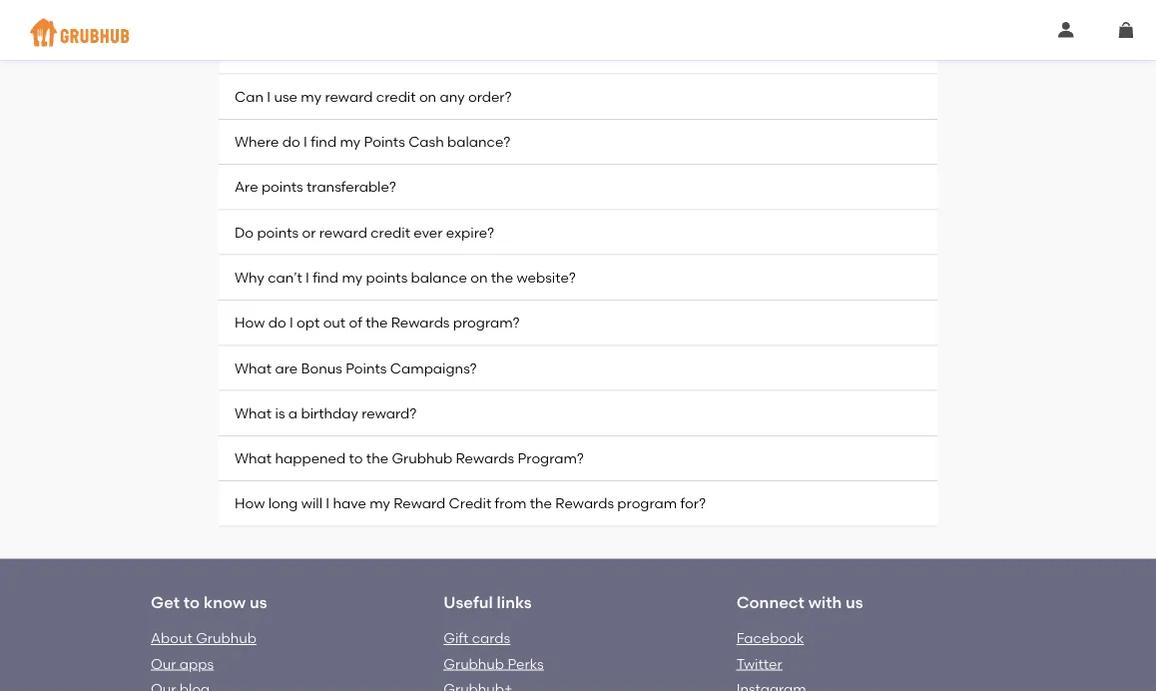 Task type: describe. For each thing, give the bounding box(es) containing it.
reward inside can i use my reward credit on any order? link
[[325, 88, 373, 105]]

my for points
[[342, 269, 363, 286]]

2 vertical spatial credit
[[371, 224, 411, 241]]

twitter
[[737, 655, 783, 672]]

website?
[[517, 269, 576, 286]]

of
[[349, 314, 363, 331]]

points for do
[[257, 224, 299, 241]]

are points transferable?
[[235, 178, 396, 195]]

our
[[151, 655, 176, 672]]

get to know us
[[151, 592, 267, 612]]

find for reward
[[311, 43, 337, 60]]

small image
[[1059, 22, 1075, 38]]

small image
[[1119, 22, 1135, 38]]

2 horizontal spatial rewards
[[556, 495, 614, 512]]

gift
[[444, 630, 469, 647]]

do for how do i opt out of the rewards program?
[[268, 314, 286, 331]]

opt
[[297, 314, 320, 331]]

cards
[[472, 630, 511, 647]]

program?
[[518, 450, 584, 467]]

know
[[204, 592, 246, 612]]

campaigns?
[[390, 359, 477, 376]]

do for where do i find my reward credit balance and how do i use it on an order?
[[283, 43, 300, 60]]

are points transferable? link
[[219, 165, 938, 210]]

where do i find my reward credit balance and how do i use it on an order?
[[235, 43, 733, 60]]

1 vertical spatial balance
[[411, 269, 467, 286]]

out
[[323, 314, 346, 331]]

get
[[151, 592, 180, 612]]

program
[[618, 495, 677, 512]]

rewards inside 'link'
[[391, 314, 450, 331]]

can i use my reward credit on any order?
[[235, 88, 512, 105]]

gift cards grubhub perks
[[444, 630, 544, 672]]

can i use my reward credit on any order? link
[[219, 74, 938, 120]]

points for are
[[262, 178, 303, 195]]

about
[[151, 630, 193, 647]]

balance inside 'link'
[[459, 43, 515, 60]]

happened
[[275, 450, 346, 467]]

useful links
[[444, 592, 532, 612]]

are
[[235, 178, 258, 195]]

can't
[[268, 269, 302, 286]]

i right can
[[267, 88, 271, 105]]

facebook link
[[737, 630, 805, 647]]

2 us from the left
[[846, 592, 864, 612]]

where do i find my points cash balance? link
[[219, 120, 938, 165]]

about grubhub link
[[151, 630, 257, 647]]

do
[[235, 224, 254, 241]]

find for points
[[313, 269, 339, 286]]

reward?
[[362, 405, 417, 422]]

program?
[[453, 314, 520, 331]]

my right have
[[370, 495, 390, 512]]

connect with us
[[737, 592, 864, 612]]

use inside can i use my reward credit on any order? link
[[274, 88, 298, 105]]

find for points
[[311, 133, 337, 150]]

do points or reward credit ever expire? link
[[219, 210, 938, 255]]

reward inside where do i find my reward credit balance and how do i use it on an order? 'link'
[[364, 43, 412, 60]]

0 vertical spatial points
[[364, 133, 405, 150]]

0 vertical spatial grubhub
[[392, 450, 453, 467]]

have
[[333, 495, 366, 512]]

i right will
[[326, 495, 330, 512]]

gift cards link
[[444, 630, 511, 647]]

is
[[275, 405, 285, 422]]

do points or reward credit ever expire?
[[235, 224, 495, 241]]

why can't i find my points balance on the website?
[[235, 269, 576, 286]]

cash
[[409, 133, 444, 150]]

use inside where do i find my reward credit balance and how do i use it on an order? 'link'
[[609, 43, 632, 60]]

how do i opt out of the rewards program? link
[[219, 301, 938, 346]]

a
[[289, 405, 298, 422]]

and
[[518, 43, 545, 60]]

i right the can't
[[306, 269, 309, 286]]

expire?
[[446, 224, 495, 241]]

what happened to the grubhub  rewards program?
[[235, 450, 584, 467]]

where do i find my reward credit balance and how do i use it on an order? link
[[219, 29, 938, 74]]

are
[[275, 359, 298, 376]]

do for where do i find my points cash balance?
[[283, 133, 300, 150]]

i up can i use my reward credit on any order?
[[304, 43, 308, 60]]

i left opt
[[290, 314, 293, 331]]

ever
[[414, 224, 443, 241]]

why
[[235, 269, 265, 286]]

i left the it
[[601, 43, 605, 60]]

order? inside where do i find my reward credit balance and how do i use it on an order? 'link'
[[689, 43, 733, 60]]

on inside 'link'
[[647, 43, 665, 60]]

connect
[[737, 592, 805, 612]]

what for what is a birthday reward?
[[235, 405, 272, 422]]

my for reward
[[340, 43, 361, 60]]

the right from
[[530, 495, 552, 512]]

0 horizontal spatial to
[[184, 592, 200, 612]]

what is a birthday reward? link
[[219, 391, 938, 436]]

what are bonus points campaigns? link
[[219, 346, 938, 391]]



Task type: locate. For each thing, give the bounding box(es) containing it.
credit inside 'link'
[[416, 43, 455, 60]]

balance
[[459, 43, 515, 60], [411, 269, 467, 286]]

where down can
[[235, 133, 279, 150]]

2 where from the top
[[235, 133, 279, 150]]

or
[[302, 224, 316, 241]]

points left or
[[257, 224, 299, 241]]

where for where do i find my reward credit balance and how do i use it on an order?
[[235, 43, 279, 60]]

1 us from the left
[[250, 592, 267, 612]]

credit left ever
[[371, 224, 411, 241]]

what
[[235, 359, 272, 376], [235, 405, 272, 422], [235, 450, 272, 467]]

birthday
[[301, 405, 358, 422]]

order? inside can i use my reward credit on any order? link
[[468, 88, 512, 105]]

0 horizontal spatial use
[[274, 88, 298, 105]]

perks
[[508, 655, 544, 672]]

0 vertical spatial where
[[235, 43, 279, 60]]

1 vertical spatial reward
[[325, 88, 373, 105]]

reward up can i use my reward credit on any order?
[[364, 43, 412, 60]]

do up are points transferable?
[[283, 133, 300, 150]]

grubhub perks link
[[444, 655, 544, 672]]

3 what from the top
[[235, 450, 272, 467]]

2 horizontal spatial on
[[647, 43, 665, 60]]

how long will i have my reward credit from the rewards program for? link
[[219, 482, 938, 527]]

on right the it
[[647, 43, 665, 60]]

from
[[495, 495, 527, 512]]

points up how do i opt out of the rewards program?
[[366, 269, 408, 286]]

1 horizontal spatial to
[[349, 450, 363, 467]]

to
[[349, 450, 363, 467], [184, 592, 200, 612]]

us right know
[[250, 592, 267, 612]]

0 horizontal spatial rewards
[[391, 314, 450, 331]]

1 vertical spatial what
[[235, 405, 272, 422]]

1 horizontal spatial order?
[[689, 43, 733, 60]]

links
[[497, 592, 532, 612]]

my up transferable?
[[340, 133, 361, 150]]

grubhub down know
[[196, 630, 257, 647]]

2 vertical spatial grubhub
[[444, 655, 505, 672]]

do right how
[[580, 43, 598, 60]]

reward inside do points or reward credit ever expire? link
[[319, 224, 367, 241]]

0 horizontal spatial us
[[250, 592, 267, 612]]

0 vertical spatial balance
[[459, 43, 515, 60]]

my right can
[[301, 88, 322, 105]]

points inside do points or reward credit ever expire? link
[[257, 224, 299, 241]]

useful
[[444, 592, 493, 612]]

0 vertical spatial points
[[262, 178, 303, 195]]

grubhub down gift cards link
[[444, 655, 505, 672]]

0 vertical spatial to
[[349, 450, 363, 467]]

0 vertical spatial how
[[235, 314, 265, 331]]

1 vertical spatial where
[[235, 133, 279, 150]]

0 horizontal spatial on
[[419, 88, 437, 105]]

1 vertical spatial to
[[184, 592, 200, 612]]

long
[[268, 495, 298, 512]]

1 vertical spatial grubhub
[[196, 630, 257, 647]]

i up are points transferable?
[[304, 133, 308, 150]]

apps
[[180, 655, 214, 672]]

for?
[[681, 495, 706, 512]]

on up program?
[[471, 269, 488, 286]]

points inside "why can't i find my points balance on the website?" link
[[366, 269, 408, 286]]

rewards up how long will i have my reward credit from the rewards program for?
[[456, 450, 515, 467]]

0 vertical spatial credit
[[416, 43, 455, 60]]

2 what from the top
[[235, 405, 272, 422]]

0 horizontal spatial order?
[[468, 88, 512, 105]]

find up can i use my reward credit on any order?
[[311, 43, 337, 60]]

use right can
[[274, 88, 298, 105]]

1 horizontal spatial use
[[609, 43, 632, 60]]

with
[[809, 592, 842, 612]]

an
[[668, 43, 686, 60]]

rewards
[[391, 314, 450, 331], [456, 450, 515, 467], [556, 495, 614, 512]]

us
[[250, 592, 267, 612], [846, 592, 864, 612]]

transferable?
[[307, 178, 396, 195]]

grubhub inside gift cards grubhub perks
[[444, 655, 505, 672]]

credit
[[449, 495, 492, 512]]

0 vertical spatial on
[[647, 43, 665, 60]]

0 vertical spatial order?
[[689, 43, 733, 60]]

how down why
[[235, 314, 265, 331]]

2 vertical spatial on
[[471, 269, 488, 286]]

can
[[235, 88, 264, 105]]

facebook
[[737, 630, 805, 647]]

rewards inside what happened to the grubhub  rewards program? link
[[456, 450, 515, 467]]

how
[[235, 314, 265, 331], [235, 495, 265, 512]]

grubhub
[[392, 450, 453, 467], [196, 630, 257, 647], [444, 655, 505, 672]]

order? right any
[[468, 88, 512, 105]]

1 vertical spatial how
[[235, 495, 265, 512]]

order? right an
[[689, 43, 733, 60]]

1 vertical spatial on
[[419, 88, 437, 105]]

points right are
[[262, 178, 303, 195]]

what happened to the grubhub  rewards program? link
[[219, 436, 938, 482]]

where
[[235, 43, 279, 60], [235, 133, 279, 150]]

reward
[[394, 495, 446, 512]]

2 vertical spatial what
[[235, 450, 272, 467]]

1 vertical spatial points
[[257, 224, 299, 241]]

i
[[304, 43, 308, 60], [601, 43, 605, 60], [267, 88, 271, 105], [304, 133, 308, 150], [306, 269, 309, 286], [290, 314, 293, 331], [326, 495, 330, 512]]

where up can
[[235, 43, 279, 60]]

what for what are bonus points campaigns?
[[235, 359, 272, 376]]

what left is
[[235, 405, 272, 422]]

how left long
[[235, 495, 265, 512]]

credit up where do i find my points cash balance?
[[376, 88, 416, 105]]

the right of
[[366, 314, 388, 331]]

balance?
[[448, 133, 511, 150]]

it
[[635, 43, 644, 60]]

my
[[340, 43, 361, 60], [301, 88, 322, 105], [340, 133, 361, 150], [342, 269, 363, 286], [370, 495, 390, 512]]

my inside 'link'
[[340, 43, 361, 60]]

about grubhub our apps
[[151, 630, 257, 672]]

how long will i have my reward credit from the rewards program for?
[[235, 495, 706, 512]]

1 what from the top
[[235, 359, 272, 376]]

the
[[491, 269, 514, 286], [366, 314, 388, 331], [366, 450, 389, 467], [530, 495, 552, 512]]

1 vertical spatial rewards
[[456, 450, 515, 467]]

do up can i use my reward credit on any order?
[[283, 43, 300, 60]]

what inside 'link'
[[235, 359, 272, 376]]

how for how long will i have my reward credit from the rewards program for?
[[235, 495, 265, 512]]

how for how do i opt out of the rewards program?
[[235, 314, 265, 331]]

credit
[[416, 43, 455, 60], [376, 88, 416, 105], [371, 224, 411, 241]]

where inside where do i find my reward credit balance and how do i use it on an order? 'link'
[[235, 43, 279, 60]]

find inside 'link'
[[311, 43, 337, 60]]

1 vertical spatial credit
[[376, 88, 416, 105]]

1 horizontal spatial on
[[471, 269, 488, 286]]

order?
[[689, 43, 733, 60], [468, 88, 512, 105]]

my up can i use my reward credit on any order?
[[340, 43, 361, 60]]

0 vertical spatial find
[[311, 43, 337, 60]]

facebook twitter
[[737, 630, 805, 672]]

grubhub logo image
[[30, 12, 130, 52]]

the inside 'link'
[[366, 314, 388, 331]]

2 vertical spatial reward
[[319, 224, 367, 241]]

to right get
[[184, 592, 200, 612]]

credit up any
[[416, 43, 455, 60]]

1 where from the top
[[235, 43, 279, 60]]

reward
[[364, 43, 412, 60], [325, 88, 373, 105], [319, 224, 367, 241]]

what for what happened to the grubhub  rewards program?
[[235, 450, 272, 467]]

1 how from the top
[[235, 314, 265, 331]]

2 vertical spatial rewards
[[556, 495, 614, 512]]

points inside 'link'
[[346, 359, 387, 376]]

rewards up campaigns? on the left bottom of the page
[[391, 314, 450, 331]]

to right happened
[[349, 450, 363, 467]]

1 vertical spatial find
[[311, 133, 337, 150]]

why can't i find my points balance on the website? link
[[219, 255, 938, 301]]

reward up where do i find my points cash balance?
[[325, 88, 373, 105]]

what inside "link"
[[235, 405, 272, 422]]

bonus
[[301, 359, 342, 376]]

1 horizontal spatial us
[[846, 592, 864, 612]]

how do i opt out of the rewards program?
[[235, 314, 520, 331]]

what up long
[[235, 450, 272, 467]]

will
[[301, 495, 323, 512]]

0 vertical spatial use
[[609, 43, 632, 60]]

reward right or
[[319, 224, 367, 241]]

use
[[609, 43, 632, 60], [274, 88, 298, 105]]

1 horizontal spatial rewards
[[456, 450, 515, 467]]

how
[[548, 43, 577, 60]]

any
[[440, 88, 465, 105]]

what is a birthday reward?
[[235, 405, 417, 422]]

points inside are points transferable? link
[[262, 178, 303, 195]]

where do i find my points cash balance?
[[235, 133, 511, 150]]

0 vertical spatial rewards
[[391, 314, 450, 331]]

grubhub up reward
[[392, 450, 453, 467]]

0 vertical spatial what
[[235, 359, 272, 376]]

what are bonus points campaigns?
[[235, 359, 477, 376]]

grubhub inside about grubhub our apps
[[196, 630, 257, 647]]

points
[[364, 133, 405, 150], [346, 359, 387, 376]]

my for points
[[340, 133, 361, 150]]

our apps link
[[151, 655, 214, 672]]

on left any
[[419, 88, 437, 105]]

rewards down what happened to the grubhub  rewards program? link at bottom
[[556, 495, 614, 512]]

2 vertical spatial find
[[313, 269, 339, 286]]

how inside 'link'
[[235, 314, 265, 331]]

balance left the and
[[459, 43, 515, 60]]

what left are
[[235, 359, 272, 376]]

twitter link
[[737, 655, 783, 672]]

points left 'cash'
[[364, 133, 405, 150]]

my up of
[[342, 269, 363, 286]]

2 how from the top
[[235, 495, 265, 512]]

1 vertical spatial use
[[274, 88, 298, 105]]

on
[[647, 43, 665, 60], [419, 88, 437, 105], [471, 269, 488, 286]]

2 vertical spatial points
[[366, 269, 408, 286]]

where for where do i find my points cash balance?
[[235, 133, 279, 150]]

do left opt
[[268, 314, 286, 331]]

the left website?
[[491, 269, 514, 286]]

0 vertical spatial reward
[[364, 43, 412, 60]]

the down reward?
[[366, 450, 389, 467]]

find
[[311, 43, 337, 60], [311, 133, 337, 150], [313, 269, 339, 286]]

use left the it
[[609, 43, 632, 60]]

points right bonus
[[346, 359, 387, 376]]

find right the can't
[[313, 269, 339, 286]]

us right with
[[846, 592, 864, 612]]

balance down ever
[[411, 269, 467, 286]]

1 vertical spatial points
[[346, 359, 387, 376]]

do
[[283, 43, 300, 60], [580, 43, 598, 60], [283, 133, 300, 150], [268, 314, 286, 331]]

find up are points transferable?
[[311, 133, 337, 150]]

where inside where do i find my points cash balance? link
[[235, 133, 279, 150]]

1 vertical spatial order?
[[468, 88, 512, 105]]



Task type: vqa. For each thing, say whether or not it's contained in the screenshot.
Pickup: 11:00am–9:30pm Delivery: 11:00am–9:30pm Delivery:
no



